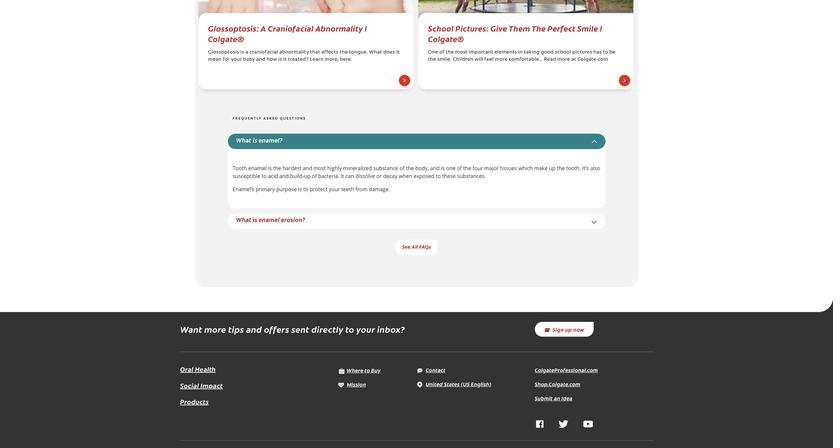 Task type: vqa. For each thing, say whether or not it's contained in the screenshot.
the bacteria.
yes



Task type: locate. For each thing, give the bounding box(es) containing it.
and inside glossoptosis is a craniofacial abnormality that affects the tongue. what does it mean for your baby and how is it treated? learn more, here.
[[256, 57, 266, 62]]

united
[[426, 381, 443, 388]]

mineralized
[[344, 165, 372, 172]]

| up tongue. at the left of page
[[365, 23, 367, 34]]

1 vertical spatial most
[[314, 165, 326, 172]]

contact link
[[417, 367, 446, 374]]

is left a
[[241, 50, 244, 55]]

and right the tips at the bottom left of page
[[246, 323, 262, 335]]

offers
[[264, 323, 290, 335]]

enamel's
[[233, 186, 255, 193]]

of
[[440, 50, 445, 55], [400, 165, 405, 172], [457, 165, 462, 172], [312, 173, 317, 180]]

sign
[[553, 326, 565, 333]]

it
[[397, 50, 400, 55], [284, 57, 287, 62]]

social impact link
[[180, 381, 223, 391]]

the left tooth.
[[557, 165, 565, 172]]

up right make
[[550, 165, 556, 172]]

buy
[[372, 367, 381, 374]]

0 horizontal spatial most
[[314, 165, 326, 172]]

mission link
[[338, 381, 366, 388]]

0 horizontal spatial more
[[205, 323, 226, 335]]

baby
[[243, 57, 255, 62]]

the up acid
[[273, 165, 282, 172]]

the up here.
[[340, 50, 348, 55]]

taking
[[525, 50, 540, 55]]

social impact
[[180, 381, 223, 390]]

glossoptosis is a craniofacial abnormality that affects the tongue. what does it mean for your baby and how is it treated? learn more, here.
[[208, 50, 400, 62]]

sign up now link
[[535, 322, 594, 337]]

more left the tips at the bottom left of page
[[205, 323, 226, 335]]

where to buy link
[[338, 367, 381, 374]]

2 horizontal spatial up
[[566, 326, 573, 333]]

or
[[377, 173, 382, 180]]

what for what is enamel erosion?
[[236, 216, 252, 224]]

1 horizontal spatial more
[[495, 57, 508, 62]]

0 vertical spatial most
[[456, 50, 468, 55]]

want more tips and offers sent directly to your inbox?
[[180, 323, 405, 335]]

0 horizontal spatial it
[[284, 57, 287, 62]]

your
[[231, 57, 242, 62], [329, 186, 340, 193], [357, 323, 375, 335]]

0 horizontal spatial your
[[231, 57, 242, 62]]

0 vertical spatial what
[[370, 50, 383, 55]]

perfect
[[548, 23, 576, 34]]

products link
[[180, 397, 209, 407]]

abnormality
[[280, 50, 309, 55]]

the
[[532, 23, 546, 34]]

see all faqs
[[402, 243, 432, 250]]

now
[[574, 326, 585, 333]]

most up children
[[456, 50, 468, 55]]

colgate® up one
[[428, 33, 464, 44]]

has
[[594, 50, 602, 55]]

glossoptosis:
[[208, 23, 259, 34]]

twitter image
[[559, 420, 569, 428]]

your inside glossoptosis is a craniofacial abnormality that affects the tongue. what does it mean for your baby and how is it treated? learn more, here.
[[231, 57, 242, 62]]

2 vertical spatial up
[[566, 326, 573, 333]]

0 horizontal spatial |
[[365, 23, 367, 34]]

is up acid
[[268, 165, 272, 172]]

colgate® up 'glossoptosis'
[[208, 33, 244, 44]]

0 horizontal spatial colgate®
[[208, 33, 244, 44]]

1 vertical spatial it
[[284, 57, 287, 62]]

your left teeth
[[329, 186, 340, 193]]

0 horizontal spatial up
[[304, 173, 311, 180]]

to left acid
[[262, 173, 267, 180]]

important
[[469, 50, 494, 55]]

2 | from the left
[[601, 23, 603, 34]]

it down abnormality
[[284, 57, 287, 62]]

affects
[[322, 50, 339, 55]]

your left "inbox?"
[[357, 323, 375, 335]]

facebook image
[[536, 420, 544, 428]]

2 vertical spatial what
[[236, 216, 252, 224]]

see all faqs link
[[396, 240, 438, 255]]

and down craniofacial
[[256, 57, 266, 62]]

colgate® inside glossoptosis: a craniofacial abnormality | colgate®
[[208, 33, 244, 44]]

hardest
[[283, 165, 302, 172]]

| right smile
[[601, 23, 603, 34]]

be
[[610, 50, 616, 55]]

of right one
[[457, 165, 462, 172]]

will
[[475, 57, 484, 62]]

0 vertical spatial your
[[231, 57, 242, 62]]

colgate.com
[[578, 57, 609, 62]]

and right body,
[[431, 165, 440, 172]]

your right the "for"
[[231, 57, 242, 62]]

enamel left erosion?
[[259, 216, 280, 224]]

the up smile.
[[446, 50, 454, 55]]

feel
[[485, 57, 494, 62]]

submit
[[535, 395, 553, 402]]

what left does
[[370, 50, 383, 55]]

up left now
[[566, 326, 573, 333]]

teeth
[[342, 186, 355, 193]]

them
[[509, 23, 531, 34]]

enamel
[[249, 165, 267, 172], [259, 216, 280, 224]]

1 colgate® from the left
[[208, 33, 244, 44]]

dissolve
[[356, 173, 376, 180]]

tongue.
[[349, 50, 368, 55]]

1 vertical spatial what
[[236, 136, 252, 144]]

protect
[[310, 186, 328, 193]]

1 horizontal spatial colgate®
[[428, 33, 464, 44]]

1 horizontal spatial |
[[601, 23, 603, 34]]

pictures:
[[456, 23, 489, 34]]

to left protect
[[304, 186, 309, 193]]

2 colgate® from the left
[[428, 33, 464, 44]]

and up build-
[[303, 165, 312, 172]]

rounded corner image
[[820, 298, 834, 312]]

and right acid
[[280, 173, 289, 180]]

it right does
[[397, 50, 400, 55]]

the up substances.
[[464, 165, 472, 172]]

read
[[544, 57, 557, 62]]

what down frequently
[[236, 136, 252, 144]]

to
[[604, 50, 609, 55], [262, 173, 267, 180], [436, 173, 441, 180], [304, 186, 309, 193], [346, 323, 355, 335], [365, 367, 370, 374]]

0 vertical spatial up
[[550, 165, 556, 172]]

and
[[256, 57, 266, 62], [303, 165, 312, 172], [431, 165, 440, 172], [280, 173, 289, 180], [246, 323, 262, 335]]

primary
[[256, 186, 275, 193]]

faqs
[[420, 243, 432, 250]]

decay
[[384, 173, 398, 180]]

youtube image
[[584, 420, 594, 428]]

enamel inside "tooth enamel is the hardest and most highly mineralized substance of the body, and is one of the four major tissues which make up the tooth. it's also susceptible to acid and build-up of bacteria. it can dissolve or decay when exposed to these substances."
[[249, 165, 267, 172]]

most up bacteria.
[[314, 165, 326, 172]]

0 vertical spatial it
[[397, 50, 400, 55]]

most
[[456, 50, 468, 55], [314, 165, 326, 172]]

1 vertical spatial your
[[329, 186, 340, 193]]

more down school
[[558, 57, 571, 62]]

1 vertical spatial enamel
[[259, 216, 280, 224]]

at
[[572, 57, 577, 62]]

1 horizontal spatial your
[[329, 186, 340, 193]]

1 horizontal spatial most
[[456, 50, 468, 55]]

2 vertical spatial your
[[357, 323, 375, 335]]

oral health link
[[180, 365, 216, 374]]

1 | from the left
[[365, 23, 367, 34]]

what
[[370, 50, 383, 55], [236, 136, 252, 144], [236, 216, 252, 224]]

to left be
[[604, 50, 609, 55]]

where
[[347, 367, 364, 374]]

what down enamel's
[[236, 216, 252, 224]]

treated?
[[288, 57, 309, 62]]

what is enamel?
[[236, 136, 283, 144]]

shop.colgate.com
[[535, 381, 581, 388]]

more
[[495, 57, 508, 62], [558, 57, 571, 62], [205, 323, 226, 335]]

is down primary
[[253, 216, 258, 224]]

|
[[365, 23, 367, 34], [601, 23, 603, 34]]

tooth enamel is the hardest and most highly mineralized substance of the body, and is one of the four major tissues which make up the tooth. it's also susceptible to acid and build-up of bacteria. it can dissolve or decay when exposed to these substances.
[[233, 165, 601, 180]]

more down "elements"
[[495, 57, 508, 62]]

for
[[223, 57, 230, 62]]

substance
[[374, 165, 399, 172]]

colgate® inside school pictures: give them the perfect smile | colgate®
[[428, 33, 464, 44]]

enamel up susceptible on the left top of the page
[[249, 165, 267, 172]]

0 vertical spatial enamel
[[249, 165, 267, 172]]

up up the enamel's primary purpose is to protect your teeth from damage.
[[304, 173, 311, 180]]

is right how
[[279, 57, 282, 62]]

it
[[341, 173, 344, 180]]

impact
[[201, 381, 223, 390]]

the down one
[[428, 57, 437, 62]]

of up smile.
[[440, 50, 445, 55]]



Task type: describe. For each thing, give the bounding box(es) containing it.
glossoptosis
[[208, 50, 239, 55]]

of up the enamel's primary purpose is to protect your teeth from damage.
[[312, 173, 317, 180]]

what is enamel? button
[[236, 136, 283, 144]]

school
[[428, 23, 454, 34]]

| inside glossoptosis: a craniofacial abnormality | colgate®
[[365, 23, 367, 34]]

give
[[491, 23, 508, 34]]

comfortable…
[[509, 57, 543, 62]]

what for what is enamel?
[[236, 136, 252, 144]]

asked
[[264, 117, 279, 120]]

craniofacial
[[268, 23, 314, 34]]

school
[[556, 50, 572, 55]]

one of the most important elements in taking good school pictures has to be the smile. children will feel more comfortable… read more at colgate.com
[[428, 50, 616, 62]]

from
[[356, 186, 368, 193]]

health
[[195, 365, 216, 374]]

purpose
[[277, 186, 297, 193]]

up inside 'link'
[[566, 326, 573, 333]]

smile.
[[438, 57, 452, 62]]

1 vertical spatial up
[[304, 173, 311, 180]]

2 horizontal spatial your
[[357, 323, 375, 335]]

1 horizontal spatial up
[[550, 165, 556, 172]]

learn
[[310, 57, 324, 62]]

does
[[384, 50, 396, 55]]

one
[[428, 50, 439, 55]]

colgateprofessional.com
[[535, 367, 599, 374]]

in
[[519, 50, 523, 55]]

pictures
[[573, 50, 593, 55]]

when
[[399, 173, 413, 180]]

a
[[261, 23, 266, 34]]

mean
[[208, 57, 222, 62]]

to left these
[[436, 173, 441, 180]]

body,
[[416, 165, 429, 172]]

2 horizontal spatial more
[[558, 57, 571, 62]]

children
[[453, 57, 474, 62]]

four
[[473, 165, 483, 172]]

of up when
[[400, 165, 405, 172]]

that
[[310, 50, 321, 55]]

is left one
[[441, 165, 445, 172]]

is left enamel?
[[253, 136, 258, 144]]

make
[[535, 165, 548, 172]]

abnormality
[[316, 23, 363, 34]]

what inside glossoptosis is a craniofacial abnormality that affects the tongue. what does it mean for your baby and how is it treated? learn more, here.
[[370, 50, 383, 55]]

tissues
[[501, 165, 518, 172]]

acid
[[268, 173, 278, 180]]

glossoptosis: a craniofacial abnormality | colgate®
[[208, 23, 367, 44]]

major
[[485, 165, 499, 172]]

sign up now
[[553, 326, 585, 333]]

the up when
[[406, 165, 414, 172]]

submit an idea link
[[535, 395, 573, 402]]

frequently
[[233, 117, 262, 120]]

enamel's primary purpose is to protect your teeth from damage.
[[233, 186, 390, 193]]

states
[[444, 381, 460, 388]]

1 horizontal spatial it
[[397, 50, 400, 55]]

bacteria.
[[319, 173, 340, 180]]

contact
[[426, 367, 446, 374]]

school pictures: give them the perfect smile | colgate®
[[428, 23, 603, 44]]

oral
[[180, 365, 194, 374]]

english)
[[471, 381, 492, 388]]

the inside glossoptosis is a craniofacial abnormality that affects the tongue. what does it mean for your baby and how is it treated? learn more, here.
[[340, 50, 348, 55]]

substances.
[[458, 173, 486, 180]]

products
[[180, 397, 209, 406]]

here.
[[340, 57, 353, 62]]

which
[[519, 165, 533, 172]]

idea
[[562, 395, 573, 402]]

smile
[[578, 23, 599, 34]]

more,
[[325, 57, 339, 62]]

to inside one of the most important elements in taking good school pictures has to be the smile. children will feel more comfortable… read more at colgate.com
[[604, 50, 609, 55]]

most inside "tooth enamel is the hardest and most highly mineralized substance of the body, and is one of the four major tissues which make up the tooth. it's also susceptible to acid and build-up of bacteria. it can dissolve or decay when exposed to these substances."
[[314, 165, 326, 172]]

inbox?
[[378, 323, 405, 335]]

a
[[246, 50, 249, 55]]

most inside one of the most important elements in taking good school pictures has to be the smile. children will feel more comfortable… read more at colgate.com
[[456, 50, 468, 55]]

craniofacial
[[250, 50, 278, 55]]

tooth
[[233, 165, 247, 172]]

susceptible
[[233, 173, 261, 180]]

sent
[[292, 323, 310, 335]]

what is enamel erosion?
[[236, 216, 306, 224]]

tips
[[228, 323, 244, 335]]

colgateprofessional.com link
[[535, 367, 599, 374]]

see
[[402, 243, 411, 250]]

| inside school pictures: give them the perfect smile | colgate®
[[601, 23, 603, 34]]

good
[[542, 50, 554, 55]]

also
[[591, 165, 601, 172]]

of inside one of the most important elements in taking good school pictures has to be the smile. children will feel more comfortable… read more at colgate.com
[[440, 50, 445, 55]]

social
[[180, 381, 199, 390]]

directly
[[312, 323, 344, 335]]

submit an idea
[[535, 395, 573, 402]]

one
[[447, 165, 456, 172]]

to right 'directly'
[[346, 323, 355, 335]]

is down build-
[[298, 186, 302, 193]]

to left buy
[[365, 367, 370, 374]]

build-
[[290, 173, 304, 180]]

what is enamel erosion? button
[[236, 216, 306, 224]]

erosion?
[[281, 216, 306, 224]]

damage.
[[369, 186, 390, 193]]

enamel?
[[259, 136, 283, 144]]

highly
[[328, 165, 342, 172]]

questions
[[280, 117, 306, 120]]



